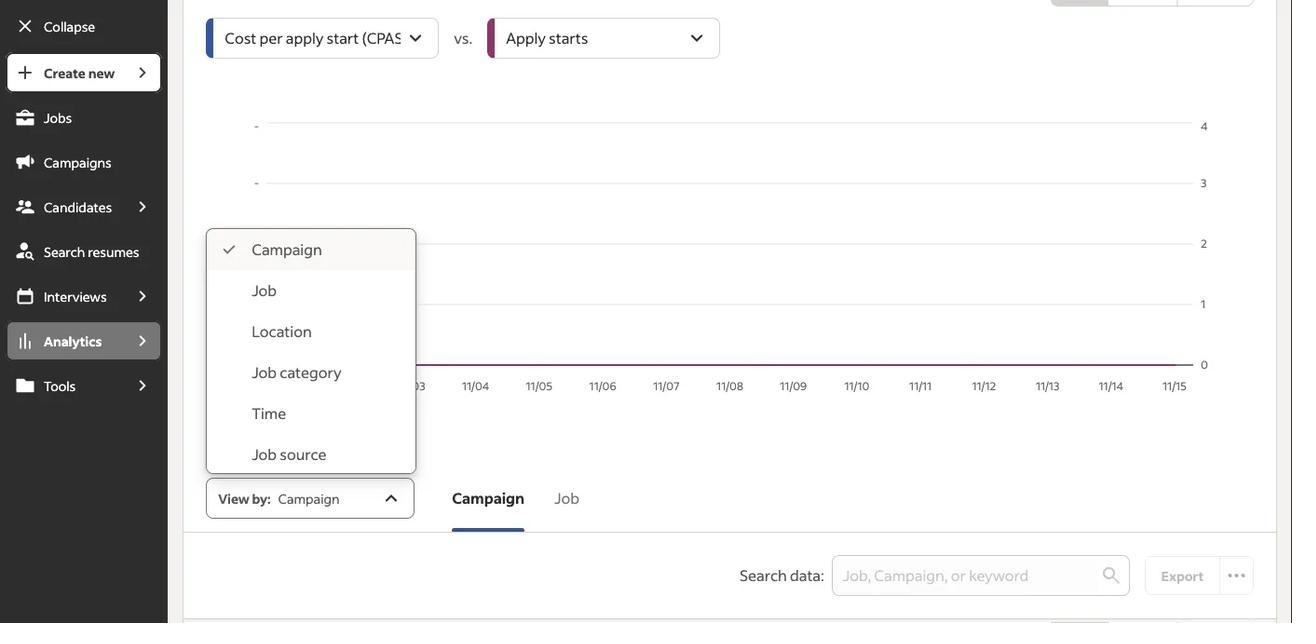 Task type: locate. For each thing, give the bounding box(es) containing it.
job inside button
[[555, 489, 580, 508]]

location
[[252, 322, 312, 341]]

list box
[[207, 229, 416, 475]]

jobs
[[44, 109, 72, 126]]

job left source
[[252, 445, 277, 464]]

search left the data:
[[740, 566, 787, 585]]

jobs link
[[6, 97, 162, 138]]

job source option
[[207, 434, 416, 475]]

0 horizontal spatial search
[[44, 243, 85, 260]]

job source
[[252, 445, 327, 464]]

collapse
[[44, 18, 95, 34]]

1 vertical spatial search
[[740, 566, 787, 585]]

search data:
[[740, 566, 825, 585]]

campaign down job source option
[[278, 490, 340, 507]]

campaign inside option
[[252, 240, 322, 259]]

job inside option
[[252, 445, 277, 464]]

tools
[[44, 377, 76, 394]]

job
[[252, 281, 277, 300], [252, 363, 277, 382], [252, 445, 277, 464], [555, 489, 580, 508]]

campaigns
[[44, 154, 112, 171]]

list box containing campaign
[[207, 229, 416, 475]]

time
[[252, 404, 286, 423]]

campaign left "job" button
[[452, 489, 525, 508]]

1 horizontal spatial search
[[740, 566, 787, 585]]

candidates
[[44, 199, 112, 215]]

campaign up location
[[252, 240, 322, 259]]

search up interviews link
[[44, 243, 85, 260]]

region
[[206, 118, 1255, 398]]

interviews link
[[6, 276, 123, 317]]

view
[[218, 490, 249, 507]]

source
[[280, 445, 327, 464]]

search
[[44, 243, 85, 260], [740, 566, 787, 585]]

campaign option
[[207, 229, 416, 270]]

new
[[88, 64, 115, 81]]

menu bar
[[0, 52, 168, 623]]

analytics link
[[6, 321, 123, 362]]

job up time
[[252, 363, 277, 382]]

data:
[[790, 566, 825, 585]]

0 vertical spatial search
[[44, 243, 85, 260]]

menu bar containing create new
[[0, 52, 168, 623]]

by:
[[252, 490, 271, 507]]

campaign
[[252, 240, 322, 259], [452, 489, 525, 508], [278, 490, 340, 507]]

search for search resumes
[[44, 243, 85, 260]]

view by: campaign
[[218, 490, 340, 507]]

job right campaign button
[[555, 489, 580, 508]]



Task type: describe. For each thing, give the bounding box(es) containing it.
category
[[280, 363, 342, 382]]

create new
[[44, 64, 115, 81]]

campaigns link
[[6, 142, 162, 183]]

vs.
[[454, 28, 473, 48]]

create new link
[[6, 52, 123, 93]]

campaign inside button
[[452, 489, 525, 508]]

collapse button
[[6, 6, 162, 47]]

search resumes link
[[6, 231, 162, 272]]

campaign button
[[437, 473, 540, 525]]

tools link
[[6, 365, 123, 406]]

analytics
[[44, 333, 102, 349]]

candidates link
[[6, 186, 123, 227]]

job up location
[[252, 281, 277, 300]]

resumes
[[88, 243, 139, 260]]

search resumes
[[44, 243, 139, 260]]

create
[[44, 64, 86, 81]]

search for search data:
[[740, 566, 787, 585]]

job button
[[540, 473, 595, 525]]

job category
[[252, 363, 342, 382]]

interviews
[[44, 288, 107, 305]]



Task type: vqa. For each thing, say whether or not it's contained in the screenshot.
the Tools Link at the left bottom of page
yes



